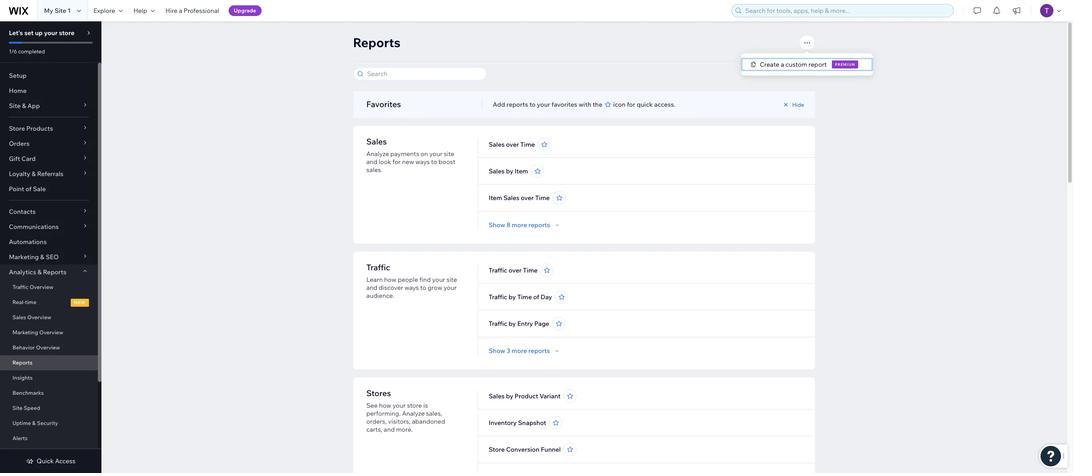 Task type: locate. For each thing, give the bounding box(es) containing it.
time up sales by item
[[521, 141, 535, 149]]

overview down marketing overview link
[[36, 344, 60, 351]]

reports inside analytics & reports popup button
[[43, 268, 66, 276]]

behavior overview
[[12, 344, 60, 351]]

your
[[44, 29, 58, 37], [537, 101, 550, 109], [430, 150, 443, 158], [432, 276, 445, 284], [444, 284, 457, 292], [393, 402, 406, 410]]

and
[[366, 158, 377, 166], [366, 284, 377, 292], [384, 426, 395, 434]]

1 horizontal spatial reports
[[43, 268, 66, 276]]

site right grow
[[447, 276, 457, 284]]

1 vertical spatial item
[[489, 194, 502, 202]]

home link
[[0, 83, 98, 98]]

reports right add
[[507, 101, 528, 109]]

marketing & seo
[[9, 253, 59, 261]]

by down traffic over time
[[509, 293, 516, 301]]

site inside site speed link
[[12, 405, 22, 412]]

0 vertical spatial more
[[512, 221, 527, 229]]

0 horizontal spatial reports
[[12, 360, 32, 366]]

marketing inside marketing overview link
[[12, 329, 38, 336]]

2 more from the top
[[512, 347, 527, 355]]

analytics & reports
[[9, 268, 66, 276]]

0 horizontal spatial to
[[420, 284, 426, 292]]

1 horizontal spatial analyze
[[402, 410, 425, 418]]

0 horizontal spatial of
[[26, 185, 32, 193]]

sales
[[366, 137, 387, 147], [489, 141, 505, 149], [489, 167, 505, 175], [504, 194, 520, 202], [12, 314, 26, 321], [489, 393, 505, 401]]

to
[[530, 101, 536, 109], [431, 158, 437, 166], [420, 284, 426, 292]]

0 vertical spatial store
[[59, 29, 74, 37]]

ways inside traffic learn how people find your site and discover ways to grow your audience.
[[405, 284, 419, 292]]

orders,
[[366, 418, 387, 426]]

show
[[489, 221, 505, 229], [489, 347, 505, 355]]

& for marketing
[[40, 253, 44, 261]]

access.
[[654, 101, 676, 109]]

1 vertical spatial marketing
[[12, 329, 38, 336]]

1 horizontal spatial of
[[533, 293, 539, 301]]

your right grow
[[444, 284, 457, 292]]

marketing up analytics
[[9, 253, 39, 261]]

by for entry
[[509, 320, 516, 328]]

site for site speed
[[12, 405, 22, 412]]

0 vertical spatial show
[[489, 221, 505, 229]]

explore
[[93, 7, 115, 15]]

overview for marketing overview
[[39, 329, 63, 336]]

0 vertical spatial over
[[506, 141, 519, 149]]

time
[[521, 141, 535, 149], [535, 194, 550, 202], [523, 267, 538, 275], [517, 293, 532, 301]]

sales up sales by item
[[489, 141, 505, 149]]

store products button
[[0, 121, 98, 136]]

traffic for traffic by entry page
[[489, 320, 507, 328]]

0 vertical spatial how
[[384, 276, 397, 284]]

& for site
[[22, 102, 26, 110]]

abandoned
[[412, 418, 445, 426]]

is
[[423, 402, 428, 410]]

0 horizontal spatial analyze
[[366, 150, 389, 158]]

over
[[506, 141, 519, 149], [521, 194, 534, 202], [509, 267, 522, 275]]

2 vertical spatial site
[[12, 405, 22, 412]]

1 vertical spatial reports
[[529, 221, 550, 229]]

site left speed
[[12, 405, 22, 412]]

overview up marketing overview
[[27, 314, 51, 321]]

1 vertical spatial more
[[512, 347, 527, 355]]

site down home
[[9, 102, 21, 110]]

reports right 8
[[529, 221, 550, 229]]

over for traffic
[[509, 267, 522, 275]]

1/6 completed
[[9, 48, 45, 55]]

2 vertical spatial over
[[509, 267, 522, 275]]

0 vertical spatial marketing
[[9, 253, 39, 261]]

1 vertical spatial a
[[781, 61, 784, 69]]

grow
[[428, 284, 442, 292]]

and inside sales analyze payments on your site and look for new ways to boost sales.
[[366, 158, 377, 166]]

item
[[515, 167, 528, 175], [489, 194, 502, 202]]

& right loyalty
[[32, 170, 36, 178]]

traffic for traffic learn how people find your site and discover ways to grow your audience.
[[366, 263, 390, 273]]

discover
[[379, 284, 403, 292]]

marketing inside marketing & seo dropdown button
[[9, 253, 39, 261]]

your right up
[[44, 29, 58, 37]]

1 vertical spatial how
[[379, 402, 391, 410]]

1 horizontal spatial store
[[489, 446, 505, 454]]

traffic inside traffic learn how people find your site and discover ways to grow your audience.
[[366, 263, 390, 273]]

sales for sales by item
[[489, 167, 505, 175]]

1 vertical spatial analyze
[[402, 410, 425, 418]]

store up orders
[[9, 125, 25, 133]]

site left 1
[[55, 7, 66, 15]]

0 vertical spatial item
[[515, 167, 528, 175]]

overview inside sales overview link
[[27, 314, 51, 321]]

2 vertical spatial and
[[384, 426, 395, 434]]

variant
[[540, 393, 561, 401]]

& down marketing & seo
[[38, 268, 42, 276]]

stores see how your store is performing. analyze sales, orders, visitors, abandoned carts, and more.
[[366, 389, 445, 434]]

sales by product variant
[[489, 393, 561, 401]]

over up show 8 more reports "button"
[[521, 194, 534, 202]]

help
[[133, 7, 147, 15]]

reports inside reports link
[[12, 360, 32, 366]]

audience.
[[366, 292, 394, 300]]

up
[[35, 29, 43, 37]]

1 vertical spatial of
[[533, 293, 539, 301]]

1 horizontal spatial a
[[781, 61, 784, 69]]

your up visitors,
[[393, 402, 406, 410]]

1 vertical spatial reports
[[43, 268, 66, 276]]

to left grow
[[420, 284, 426, 292]]

site inside site & app popup button
[[9, 102, 21, 110]]

2 vertical spatial reports
[[529, 347, 550, 355]]

behavior overview link
[[0, 340, 98, 356]]

ways inside sales analyze payments on your site and look for new ways to boost sales.
[[416, 158, 430, 166]]

analyze up more.
[[402, 410, 425, 418]]

0 vertical spatial reports
[[353, 35, 401, 50]]

item down sales by item
[[489, 194, 502, 202]]

help button
[[128, 0, 160, 21]]

ways left find
[[405, 284, 419, 292]]

access
[[55, 458, 76, 466]]

inventory
[[489, 419, 517, 427]]

marketing overview
[[12, 329, 63, 336]]

store for store conversion funnel
[[489, 446, 505, 454]]

traffic left "entry" at the bottom of page
[[489, 320, 507, 328]]

of left day on the bottom right of the page
[[533, 293, 539, 301]]

2 vertical spatial reports
[[12, 360, 32, 366]]

traffic up learn
[[366, 263, 390, 273]]

more for sales
[[512, 221, 527, 229]]

overview for behavior overview
[[36, 344, 60, 351]]

overview down analytics & reports
[[30, 284, 54, 291]]

setup link
[[0, 68, 98, 83]]

0 horizontal spatial store
[[59, 29, 74, 37]]

for
[[627, 101, 636, 109], [393, 158, 401, 166]]

site right on
[[444, 150, 454, 158]]

sales inside sales analyze payments on your site and look for new ways to boost sales.
[[366, 137, 387, 147]]

and left discover
[[366, 284, 377, 292]]

& right the uptime
[[32, 420, 36, 427]]

1 show from the top
[[489, 221, 505, 229]]

2 show from the top
[[489, 347, 505, 355]]

ways right new
[[416, 158, 430, 166]]

traffic down analytics
[[12, 284, 28, 291]]

1 horizontal spatial to
[[431, 158, 437, 166]]

traffic over time
[[489, 267, 538, 275]]

traffic by time of day
[[489, 293, 552, 301]]

how inside 'stores see how your store is performing. analyze sales, orders, visitors, abandoned carts, and more.'
[[379, 402, 391, 410]]

reports down page
[[529, 347, 550, 355]]

1 vertical spatial store
[[407, 402, 422, 410]]

1 vertical spatial for
[[393, 158, 401, 166]]

&
[[22, 102, 26, 110], [32, 170, 36, 178], [40, 253, 44, 261], [38, 268, 42, 276], [32, 420, 36, 427]]

store inside dropdown button
[[9, 125, 25, 133]]

0 vertical spatial to
[[530, 101, 536, 109]]

traffic up traffic by time of day
[[489, 267, 507, 275]]

for right icon
[[627, 101, 636, 109]]

& left "seo" on the left of the page
[[40, 253, 44, 261]]

sales,
[[426, 410, 442, 418]]

time up show 8 more reports "button"
[[535, 194, 550, 202]]

store for stores
[[407, 402, 422, 410]]

sales up inventory
[[489, 393, 505, 401]]

to right on
[[431, 158, 437, 166]]

sales down sales by item
[[504, 194, 520, 202]]

store
[[59, 29, 74, 37], [407, 402, 422, 410]]

sales down sales over time
[[489, 167, 505, 175]]

contacts
[[9, 208, 36, 216]]

0 horizontal spatial for
[[393, 158, 401, 166]]

2 vertical spatial to
[[420, 284, 426, 292]]

over up traffic by time of day
[[509, 267, 522, 275]]

traffic inside "sidebar" element
[[12, 284, 28, 291]]

setup
[[9, 72, 27, 80]]

show 3 more reports
[[489, 347, 550, 355]]

app
[[27, 102, 40, 110]]

0 vertical spatial store
[[9, 125, 25, 133]]

sales down real-
[[12, 314, 26, 321]]

sales inside "sidebar" element
[[12, 314, 26, 321]]

and right carts,
[[384, 426, 395, 434]]

0 vertical spatial for
[[627, 101, 636, 109]]

how right see
[[379, 402, 391, 410]]

speed
[[24, 405, 40, 412]]

store inside "sidebar" element
[[59, 29, 74, 37]]

item up item sales over time
[[515, 167, 528, 175]]

seo
[[46, 253, 59, 261]]

of left sale
[[26, 185, 32, 193]]

1 horizontal spatial for
[[627, 101, 636, 109]]

how for stores
[[379, 402, 391, 410]]

how inside traffic learn how people find your site and discover ways to grow your audience.
[[384, 276, 397, 284]]

more
[[512, 221, 527, 229], [512, 347, 527, 355]]

sales up look
[[366, 137, 387, 147]]

show left 3 at the bottom left of the page
[[489, 347, 505, 355]]

0 horizontal spatial store
[[9, 125, 25, 133]]

& left app in the top left of the page
[[22, 102, 26, 110]]

site speed link
[[0, 401, 98, 416]]

0 vertical spatial site
[[444, 150, 454, 158]]

time left day on the bottom right of the page
[[517, 293, 532, 301]]

& inside popup button
[[38, 268, 42, 276]]

overview inside "traffic overview" link
[[30, 284, 54, 291]]

sales for sales analyze payments on your site and look for new ways to boost sales.
[[366, 137, 387, 147]]

0 vertical spatial analyze
[[366, 150, 389, 158]]

reports for sales
[[529, 221, 550, 229]]

over up sales by item
[[506, 141, 519, 149]]

ways
[[416, 158, 430, 166], [405, 284, 419, 292]]

1 vertical spatial site
[[9, 102, 21, 110]]

more right 8
[[512, 221, 527, 229]]

site & app
[[9, 102, 40, 110]]

show left 8
[[489, 221, 505, 229]]

1 vertical spatial show
[[489, 347, 505, 355]]

set
[[24, 29, 34, 37]]

store down 1
[[59, 29, 74, 37]]

a right hire at the left top of page
[[179, 7, 182, 15]]

marketing up behavior
[[12, 329, 38, 336]]

overview inside marketing overview link
[[39, 329, 63, 336]]

0 vertical spatial and
[[366, 158, 377, 166]]

time for traffic over time
[[523, 267, 538, 275]]

1 vertical spatial to
[[431, 158, 437, 166]]

0 vertical spatial of
[[26, 185, 32, 193]]

a right create
[[781, 61, 784, 69]]

store for let's
[[59, 29, 74, 37]]

by
[[506, 167, 513, 175], [509, 293, 516, 301], [509, 320, 516, 328], [506, 393, 513, 401]]

overview
[[30, 284, 54, 291], [27, 314, 51, 321], [39, 329, 63, 336], [36, 344, 60, 351]]

to inside traffic learn how people find your site and discover ways to grow your audience.
[[420, 284, 426, 292]]

day
[[541, 293, 552, 301]]

store inside 'stores see how your store is performing. analyze sales, orders, visitors, abandoned carts, and more.'
[[407, 402, 422, 410]]

overview inside 'behavior overview' link
[[36, 344, 60, 351]]

1 horizontal spatial store
[[407, 402, 422, 410]]

reports link
[[0, 356, 98, 371]]

traffic for traffic by time of day
[[489, 293, 507, 301]]

products
[[26, 125, 53, 133]]

reports for traffic
[[529, 347, 550, 355]]

create a custom report
[[760, 61, 827, 69]]

by down sales over time
[[506, 167, 513, 175]]

time up traffic by time of day
[[523, 267, 538, 275]]

1 vertical spatial site
[[447, 276, 457, 284]]

more right 3 at the bottom left of the page
[[512, 347, 527, 355]]

uptime & security
[[12, 420, 58, 427]]

more.
[[396, 426, 413, 434]]

store conversion funnel
[[489, 446, 561, 454]]

& for loyalty
[[32, 170, 36, 178]]

analyze up sales.
[[366, 150, 389, 158]]

traffic
[[366, 263, 390, 273], [489, 267, 507, 275], [12, 284, 28, 291], [489, 293, 507, 301], [489, 320, 507, 328]]

& inside dropdown button
[[40, 253, 44, 261]]

the
[[593, 101, 603, 109]]

your right on
[[430, 150, 443, 158]]

and left look
[[366, 158, 377, 166]]

your inside "sidebar" element
[[44, 29, 58, 37]]

for left new
[[393, 158, 401, 166]]

1 vertical spatial ways
[[405, 284, 419, 292]]

8
[[507, 221, 511, 229]]

with
[[579, 101, 591, 109]]

hire a professional
[[165, 7, 219, 15]]

find
[[420, 276, 431, 284]]

traffic by entry page
[[489, 320, 549, 328]]

marketing for marketing overview
[[12, 329, 38, 336]]

1 more from the top
[[512, 221, 527, 229]]

store left conversion
[[489, 446, 505, 454]]

traffic overview
[[12, 284, 54, 291]]

store products
[[9, 125, 53, 133]]

& for analytics
[[38, 268, 42, 276]]

2 horizontal spatial reports
[[353, 35, 401, 50]]

overview down sales overview link
[[39, 329, 63, 336]]

point of sale link
[[0, 182, 98, 197]]

store left is at left bottom
[[407, 402, 422, 410]]

to left the favorites
[[530, 101, 536, 109]]

1 vertical spatial store
[[489, 446, 505, 454]]

how right learn
[[384, 276, 397, 284]]

traffic down traffic over time
[[489, 293, 507, 301]]

0 vertical spatial ways
[[416, 158, 430, 166]]

of inside "sidebar" element
[[26, 185, 32, 193]]

by left product
[[506, 393, 513, 401]]

sales for sales by product variant
[[489, 393, 505, 401]]

custom
[[786, 61, 807, 69]]

by for product
[[506, 393, 513, 401]]

new
[[74, 300, 86, 306]]

by left "entry" at the bottom of page
[[509, 320, 516, 328]]

0 horizontal spatial a
[[179, 7, 182, 15]]

add
[[493, 101, 505, 109]]

0 vertical spatial a
[[179, 7, 182, 15]]

0 vertical spatial reports
[[507, 101, 528, 109]]

1 vertical spatial and
[[366, 284, 377, 292]]

sale
[[33, 185, 46, 193]]

site for site & app
[[9, 102, 21, 110]]

more for traffic
[[512, 347, 527, 355]]

and inside traffic learn how people find your site and discover ways to grow your audience.
[[366, 284, 377, 292]]



Task type: describe. For each thing, give the bounding box(es) containing it.
show 8 more reports button
[[489, 221, 561, 229]]

real-time
[[12, 299, 36, 306]]

gift
[[9, 155, 20, 163]]

how for traffic
[[384, 276, 397, 284]]

analyze inside 'stores see how your store is performing. analyze sales, orders, visitors, abandoned carts, and more.'
[[402, 410, 425, 418]]

look
[[379, 158, 391, 166]]

site inside traffic learn how people find your site and discover ways to grow your audience.
[[447, 276, 457, 284]]

new
[[402, 158, 414, 166]]

1
[[68, 7, 71, 15]]

alerts link
[[0, 431, 98, 446]]

3
[[507, 347, 510, 355]]

orders
[[9, 140, 29, 148]]

sales over time
[[489, 141, 535, 149]]

let's
[[9, 29, 23, 37]]

your inside 'stores see how your store is performing. analyze sales, orders, visitors, abandoned carts, and more.'
[[393, 402, 406, 410]]

traffic learn how people find your site and discover ways to grow your audience.
[[366, 263, 457, 300]]

by for item
[[506, 167, 513, 175]]

learn
[[366, 276, 383, 284]]

quick
[[37, 458, 54, 466]]

entry
[[517, 320, 533, 328]]

show 8 more reports
[[489, 221, 550, 229]]

loyalty
[[9, 170, 30, 178]]

sidebar element
[[0, 21, 101, 474]]

people
[[398, 276, 418, 284]]

real-
[[12, 299, 25, 306]]

benchmarks
[[12, 390, 44, 397]]

card
[[21, 155, 36, 163]]

visitors,
[[388, 418, 411, 426]]

inventory snapshot
[[489, 419, 546, 427]]

Search for tools, apps, help & more... field
[[743, 4, 951, 17]]

analytics
[[9, 268, 36, 276]]

marketing overview link
[[0, 325, 98, 340]]

report
[[809, 61, 827, 69]]

show for sales
[[489, 221, 505, 229]]

automations link
[[0, 235, 98, 250]]

contacts button
[[0, 204, 98, 219]]

conversion
[[506, 446, 540, 454]]

overview for sales overview
[[27, 314, 51, 321]]

page
[[535, 320, 549, 328]]

marketing & seo button
[[0, 250, 98, 265]]

your right find
[[432, 276, 445, 284]]

point of sale
[[9, 185, 46, 193]]

loyalty & referrals button
[[0, 166, 98, 182]]

completed
[[18, 48, 45, 55]]

add reports to your favorites with the
[[493, 101, 604, 109]]

overview for traffic overview
[[30, 284, 54, 291]]

security
[[37, 420, 58, 427]]

quick access button
[[26, 458, 76, 466]]

hide
[[793, 101, 804, 108]]

favorites
[[366, 99, 401, 109]]

time for traffic by time of day
[[517, 293, 532, 301]]

gift card button
[[0, 151, 98, 166]]

behavior
[[12, 344, 35, 351]]

site speed
[[12, 405, 40, 412]]

marketing for marketing & seo
[[9, 253, 39, 261]]

professional
[[184, 7, 219, 15]]

site inside sales analyze payments on your site and look for new ways to boost sales.
[[444, 150, 454, 158]]

snapshot
[[518, 419, 546, 427]]

upgrade
[[234, 7, 256, 14]]

uptime & security link
[[0, 416, 98, 431]]

0 vertical spatial site
[[55, 7, 66, 15]]

quick
[[637, 101, 653, 109]]

sales for sales overview
[[12, 314, 26, 321]]

payments
[[391, 150, 419, 158]]

sales analyze payments on your site and look for new ways to boost sales.
[[366, 137, 456, 174]]

hide button
[[782, 101, 804, 109]]

insights
[[12, 375, 33, 381]]

over for sales
[[506, 141, 519, 149]]

for inside sales analyze payments on your site and look for new ways to boost sales.
[[393, 158, 401, 166]]

sales for sales over time
[[489, 141, 505, 149]]

analyze inside sales analyze payments on your site and look for new ways to boost sales.
[[366, 150, 389, 158]]

your inside sales analyze payments on your site and look for new ways to boost sales.
[[430, 150, 443, 158]]

uptime
[[12, 420, 31, 427]]

time
[[25, 299, 36, 306]]

premium
[[835, 62, 856, 67]]

sales by item
[[489, 167, 528, 175]]

1 horizontal spatial item
[[515, 167, 528, 175]]

store for store products
[[9, 125, 25, 133]]

home
[[9, 87, 27, 95]]

2 horizontal spatial to
[[530, 101, 536, 109]]

let's set up your store
[[9, 29, 74, 37]]

quick access
[[37, 458, 76, 466]]

1/6
[[9, 48, 17, 55]]

create
[[760, 61, 780, 69]]

a for custom
[[781, 61, 784, 69]]

my
[[44, 7, 53, 15]]

1 vertical spatial over
[[521, 194, 534, 202]]

communications button
[[0, 219, 98, 235]]

0 horizontal spatial item
[[489, 194, 502, 202]]

hire a professional link
[[160, 0, 225, 21]]

site & app button
[[0, 98, 98, 113]]

and inside 'stores see how your store is performing. analyze sales, orders, visitors, abandoned carts, and more.'
[[384, 426, 395, 434]]

carts,
[[366, 426, 382, 434]]

show for traffic
[[489, 347, 505, 355]]

your left the favorites
[[537, 101, 550, 109]]

stores
[[366, 389, 391, 399]]

sales overview link
[[0, 310, 98, 325]]

by for time
[[509, 293, 516, 301]]

& for uptime
[[32, 420, 36, 427]]

a for professional
[[179, 7, 182, 15]]

sales.
[[366, 166, 383, 174]]

analytics & reports button
[[0, 265, 98, 280]]

loyalty & referrals
[[9, 170, 63, 178]]

orders button
[[0, 136, 98, 151]]

Search field
[[364, 68, 484, 80]]

time for sales over time
[[521, 141, 535, 149]]

traffic for traffic over time
[[489, 267, 507, 275]]

traffic for traffic overview
[[12, 284, 28, 291]]

automations
[[9, 238, 47, 246]]

item sales over time
[[489, 194, 550, 202]]

traffic overview link
[[0, 280, 98, 295]]

to inside sales analyze payments on your site and look for new ways to boost sales.
[[431, 158, 437, 166]]



Task type: vqa. For each thing, say whether or not it's contained in the screenshot.
Store related to Store Conversion Funnel
yes



